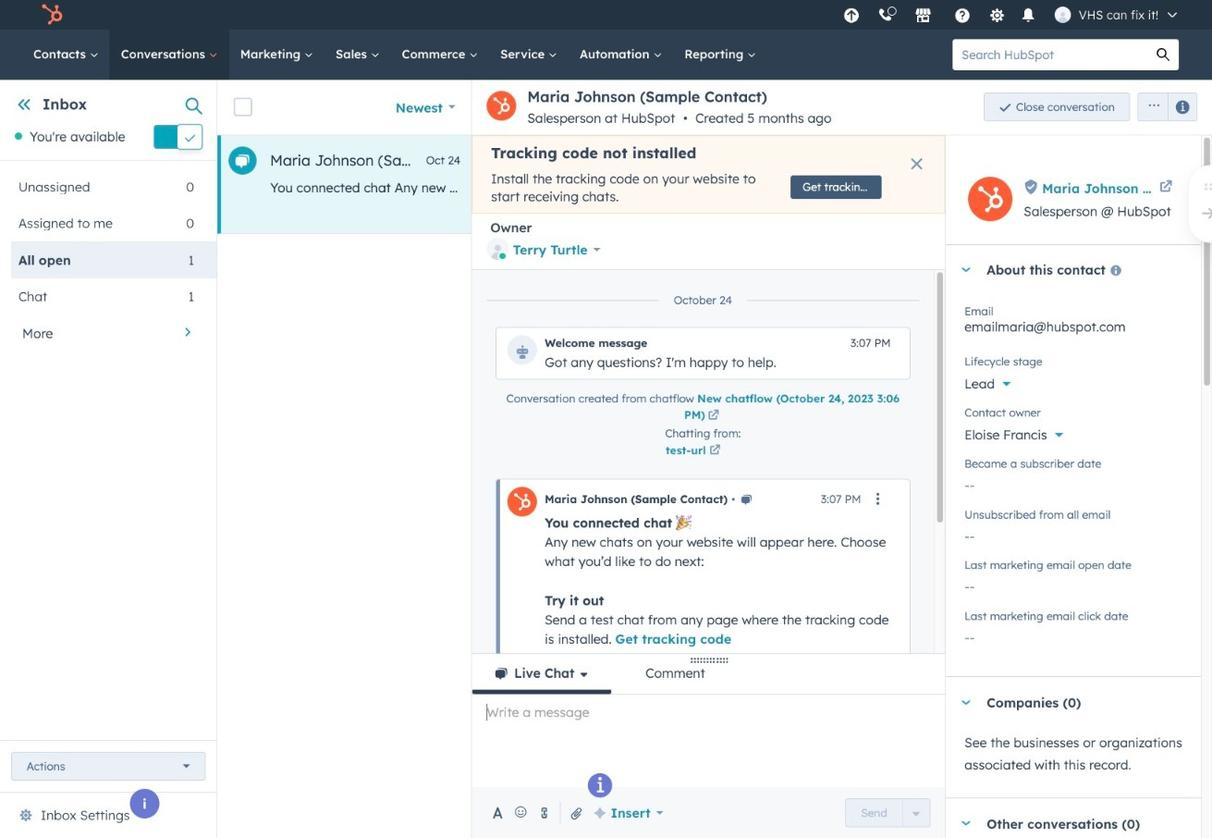 Task type: locate. For each thing, give the bounding box(es) containing it.
alert
[[472, 135, 946, 214]]

caret image
[[961, 267, 972, 272], [961, 821, 972, 826]]

group
[[1131, 92, 1198, 122], [846, 798, 931, 827]]

caret image
[[961, 700, 972, 705]]

3 -- text field from the top
[[965, 620, 1183, 650]]

2 vertical spatial -- text field
[[965, 620, 1183, 650]]

1 vertical spatial group
[[846, 798, 931, 827]]

main content
[[217, 80, 1213, 838]]

0 vertical spatial -- text field
[[965, 468, 1183, 497]]

link opens in a new window image
[[708, 409, 720, 425], [708, 411, 720, 422], [710, 443, 721, 460], [710, 446, 721, 457]]

marketplaces image
[[916, 8, 932, 25]]

0 vertical spatial group
[[1131, 92, 1198, 122]]

1 vertical spatial -- text field
[[965, 569, 1183, 599]]

-- text field
[[965, 468, 1183, 497], [965, 569, 1183, 599], [965, 620, 1183, 650]]

1 vertical spatial caret image
[[961, 821, 972, 826]]

0 vertical spatial caret image
[[961, 267, 972, 272]]

live chat from maria johnson (sample contact) with context you connected chat
any new chats on your website will appear here. choose what you'd like to do next:

try it out 
send a test chat from any page where the tracking code is installed: https://app.hubs row
[[217, 135, 1213, 233]]

2 caret image from the top
[[961, 821, 972, 826]]

you're available image
[[15, 133, 22, 140]]

1 -- text field from the top
[[965, 468, 1183, 497]]

menu
[[834, 0, 1191, 30]]

jacob simon image
[[1055, 6, 1072, 23]]



Task type: vqa. For each thing, say whether or not it's contained in the screenshot.
bottommost group
yes



Task type: describe. For each thing, give the bounding box(es) containing it.
1 caret image from the top
[[961, 267, 972, 272]]

0 horizontal spatial group
[[846, 798, 931, 827]]

Search HubSpot search field
[[953, 39, 1148, 70]]

close image
[[912, 158, 923, 169]]

-- text field
[[965, 518, 1183, 548]]

2 -- text field from the top
[[965, 569, 1183, 599]]

1 horizontal spatial group
[[1131, 92, 1198, 122]]



